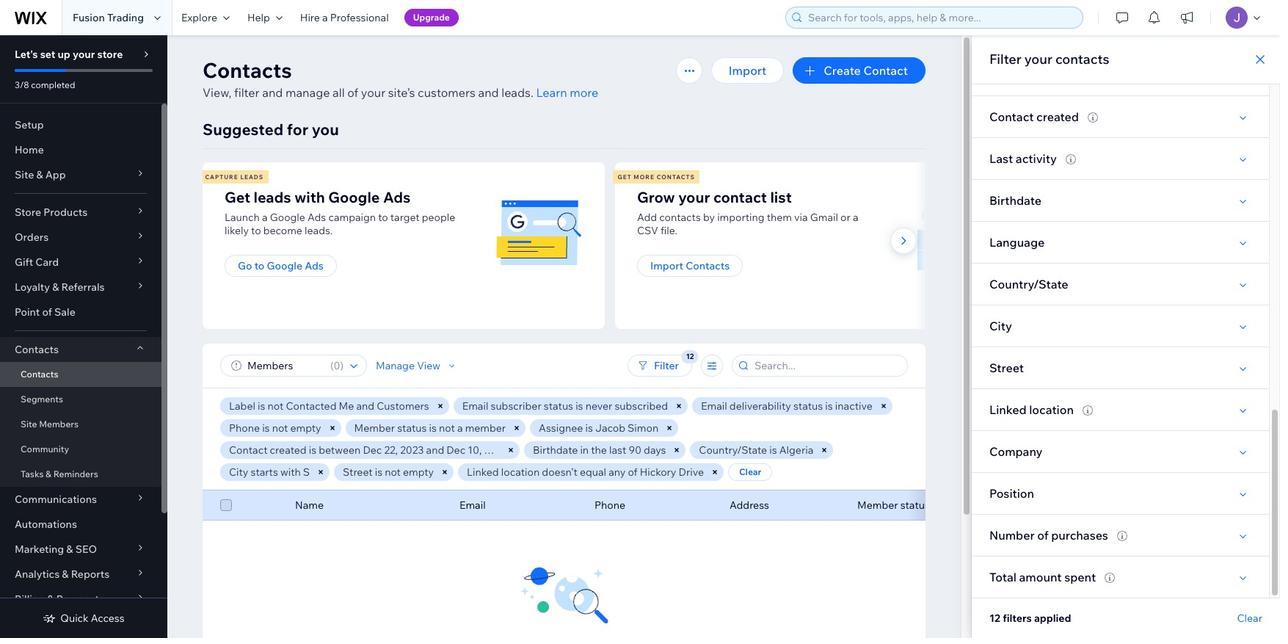 Task type: locate. For each thing, give the bounding box(es) containing it.
contacts inside "link"
[[21, 369, 58, 380]]

& inside site & app dropdown button
[[36, 168, 43, 181]]

contacts down the by
[[686, 259, 730, 272]]

1 horizontal spatial created
[[1037, 109, 1079, 124]]

1 horizontal spatial clear
[[1238, 612, 1263, 625]]

Search for tools, apps, help & more... field
[[804, 7, 1079, 28]]

in
[[580, 443, 589, 457]]

email down '10,'
[[460, 499, 486, 512]]

1 vertical spatial import
[[651, 259, 684, 272]]

0 horizontal spatial location
[[501, 466, 540, 479]]

1 horizontal spatial filter
[[990, 51, 1022, 68]]

get more contacts
[[618, 173, 695, 181]]

0 horizontal spatial filter
[[654, 359, 679, 372]]

point of sale
[[15, 305, 75, 319]]

amount
[[1020, 570, 1062, 584]]

created up activity
[[1037, 109, 1079, 124]]

0 horizontal spatial contacts
[[660, 211, 701, 224]]

0 vertical spatial clear button
[[728, 463, 773, 481]]

access
[[91, 612, 125, 625]]

linked down '10,'
[[467, 466, 499, 479]]

to
[[378, 211, 388, 224], [251, 224, 261, 237], [255, 259, 265, 272]]

company
[[990, 444, 1043, 459]]

communications
[[15, 493, 97, 506]]

0 vertical spatial with
[[295, 188, 325, 206]]

phone down "label"
[[229, 421, 260, 435]]

phone is not empty
[[229, 421, 321, 435]]

0 vertical spatial location
[[1030, 402, 1074, 417]]

0 vertical spatial contacts
[[1056, 51, 1110, 68]]

and
[[262, 85, 283, 100], [478, 85, 499, 100], [356, 399, 375, 413], [426, 443, 444, 457]]

people
[[422, 211, 455, 224]]

0 vertical spatial created
[[1037, 109, 1079, 124]]

ads inside button
[[305, 259, 324, 272]]

0 vertical spatial leads.
[[502, 85, 534, 100]]

2 vertical spatial google
[[267, 259, 303, 272]]

status
[[544, 399, 573, 413], [794, 399, 823, 413], [397, 421, 427, 435], [901, 499, 930, 512]]

and right the filter
[[262, 85, 283, 100]]

& inside loyalty & referrals popup button
[[52, 280, 59, 294]]

1 horizontal spatial contacts
[[1056, 51, 1110, 68]]

0 horizontal spatial street
[[343, 466, 373, 479]]

Unsaved view field
[[243, 355, 326, 376]]

automations link
[[0, 512, 162, 537]]

0 horizontal spatial country/state
[[699, 443, 767, 457]]

site inside "site members" link
[[21, 419, 37, 430]]

1 vertical spatial street
[[343, 466, 373, 479]]

& left seo at the bottom left of page
[[66, 543, 73, 556]]

and right customers
[[478, 85, 499, 100]]

google down 'become'
[[267, 259, 303, 272]]

email up member
[[462, 399, 489, 413]]

1 vertical spatial clear button
[[1238, 612, 1263, 625]]

empty down "contacted"
[[290, 421, 321, 435]]

1 vertical spatial filter
[[654, 359, 679, 372]]

jacob
[[595, 421, 626, 435]]

a left member
[[457, 421, 463, 435]]

to left target
[[378, 211, 388, 224]]

import inside button
[[729, 63, 767, 78]]

1 vertical spatial member
[[858, 499, 898, 512]]

1 horizontal spatial empty
[[403, 466, 434, 479]]

not down "contacted"
[[272, 421, 288, 435]]

2 vertical spatial contact
[[229, 443, 268, 457]]

marketing
[[15, 543, 64, 556]]

1 horizontal spatial street
[[990, 361, 1024, 375]]

0 vertical spatial site
[[15, 168, 34, 181]]

quick
[[60, 612, 89, 625]]

filter inside button
[[654, 359, 679, 372]]

fusion
[[73, 11, 105, 24]]

products
[[43, 206, 88, 219]]

filters
[[1003, 612, 1032, 625]]

go
[[238, 259, 252, 272]]

quick access button
[[43, 612, 125, 625]]

list
[[200, 162, 1024, 329]]

gmail
[[810, 211, 838, 224]]

with left "s"
[[280, 466, 301, 479]]

leads. right 'become'
[[305, 224, 333, 237]]

empty
[[290, 421, 321, 435], [403, 466, 434, 479]]

2023 right '10,'
[[484, 443, 508, 457]]

marketing & seo button
[[0, 537, 162, 562]]

street down "contact created is between dec 22, 2023 and dec 10, 2023"
[[343, 466, 373, 479]]

0 vertical spatial member
[[354, 421, 395, 435]]

point
[[15, 305, 40, 319]]

0 horizontal spatial city
[[229, 466, 248, 479]]

empty for street is not empty
[[403, 466, 434, 479]]

setup
[[15, 118, 44, 131]]

import contacts
[[651, 259, 730, 272]]

and right 'me'
[[356, 399, 375, 413]]

city
[[990, 319, 1012, 333], [229, 466, 248, 479]]

& left app
[[36, 168, 43, 181]]

0 horizontal spatial created
[[270, 443, 307, 457]]

& left reports
[[62, 568, 69, 581]]

contacts up the filter
[[203, 57, 292, 83]]

simon
[[628, 421, 659, 435]]

of left sale
[[42, 305, 52, 319]]

site down home
[[15, 168, 34, 181]]

filter
[[234, 85, 260, 100]]

position
[[990, 486, 1035, 501]]

1 vertical spatial country/state
[[699, 443, 767, 457]]

linked for linked location doesn't equal any of hickory drive
[[467, 466, 499, 479]]

or
[[841, 211, 851, 224]]

0 vertical spatial import
[[729, 63, 767, 78]]

empty down "member status is not a member"
[[403, 466, 434, 479]]

0 horizontal spatial birthdate
[[533, 443, 578, 457]]

explore
[[181, 11, 217, 24]]

0 horizontal spatial dec
[[363, 443, 382, 457]]

filter up "subscribed"
[[654, 359, 679, 372]]

2 2023 from the left
[[484, 443, 508, 457]]

your right up
[[73, 48, 95, 61]]

location for linked location
[[1030, 402, 1074, 417]]

1 vertical spatial clear
[[1238, 612, 1263, 625]]

birthdate for birthdate in the last 90 days
[[533, 443, 578, 457]]

ads
[[383, 188, 411, 206], [308, 211, 326, 224], [305, 259, 324, 272]]

1 horizontal spatial city
[[990, 319, 1012, 333]]

google down leads
[[270, 211, 305, 224]]

not down 22,
[[385, 466, 401, 479]]

& inside marketing & seo 'popup button'
[[66, 543, 73, 556]]

0 horizontal spatial import
[[651, 259, 684, 272]]

phone down 'any'
[[595, 499, 626, 512]]

country/state down language
[[990, 277, 1069, 291]]

phone for phone
[[595, 499, 626, 512]]

import inside button
[[651, 259, 684, 272]]

2 vertical spatial ads
[[305, 259, 324, 272]]

contacts
[[203, 57, 292, 83], [686, 259, 730, 272], [15, 343, 59, 356], [21, 369, 58, 380]]

street
[[990, 361, 1024, 375], [343, 466, 373, 479]]

ads left campaign
[[308, 211, 326, 224]]

with right leads
[[295, 188, 325, 206]]

of right the number
[[1038, 528, 1049, 543]]

contact up last
[[990, 109, 1034, 124]]

contacted
[[286, 399, 337, 413]]

site down segments
[[21, 419, 37, 430]]

& right tasks
[[46, 468, 51, 479]]

billing & payments
[[15, 593, 104, 606]]

3/8
[[15, 79, 29, 90]]

1 vertical spatial phone
[[595, 499, 626, 512]]

loyalty & referrals button
[[0, 275, 162, 300]]

google up campaign
[[328, 188, 380, 206]]

2023
[[400, 443, 424, 457], [484, 443, 508, 457]]

suggested
[[203, 120, 284, 139]]

0 vertical spatial linked
[[990, 402, 1027, 417]]

grow your contact list add contacts by importing them via gmail or a csv file.
[[637, 188, 859, 237]]

assignee
[[539, 421, 583, 435]]

completed
[[31, 79, 75, 90]]

last activity
[[990, 151, 1057, 166]]

site inside site & app dropdown button
[[15, 168, 34, 181]]

member
[[465, 421, 506, 435]]

12
[[990, 612, 1001, 625]]

location
[[1030, 402, 1074, 417], [501, 466, 540, 479]]

& for billing
[[47, 593, 54, 606]]

a inside grow your contact list add contacts by importing them via gmail or a csv file.
[[853, 211, 859, 224]]

orders
[[15, 231, 49, 244]]

2 horizontal spatial contact
[[990, 109, 1034, 124]]

None checkbox
[[220, 496, 232, 514]]

subscriber
[[491, 399, 542, 413]]

to right go
[[255, 259, 265, 272]]

leads. inside get leads with google ads launch a google ads campaign to target people likely to become leads.
[[305, 224, 333, 237]]

dec left '10,'
[[447, 443, 466, 457]]

0 vertical spatial empty
[[290, 421, 321, 435]]

starts
[[251, 466, 278, 479]]

location up company
[[1030, 402, 1074, 417]]

upgrade button
[[404, 9, 459, 26]]

your up the by
[[679, 188, 710, 206]]

reminders
[[53, 468, 98, 479]]

linked up company
[[990, 402, 1027, 417]]

created down phone is not empty
[[270, 443, 307, 457]]

filter up contact created
[[990, 51, 1022, 68]]

label
[[229, 399, 255, 413]]

0 horizontal spatial member
[[354, 421, 395, 435]]

with inside get leads with google ads launch a google ads campaign to target people likely to become leads.
[[295, 188, 325, 206]]

location for linked location doesn't equal any of hickory drive
[[501, 466, 540, 479]]

0 horizontal spatial contact
[[229, 443, 268, 457]]

for
[[287, 120, 308, 139]]

1 vertical spatial linked
[[467, 466, 499, 479]]

segments
[[21, 394, 63, 405]]

1 dec from the left
[[363, 443, 382, 457]]

your inside grow your contact list add contacts by importing them via gmail or a csv file.
[[679, 188, 710, 206]]

0 vertical spatial city
[[990, 319, 1012, 333]]

1 horizontal spatial import
[[729, 63, 767, 78]]

birthdate in the last 90 days
[[533, 443, 666, 457]]

& for loyalty
[[52, 280, 59, 294]]

1 vertical spatial birthdate
[[533, 443, 578, 457]]

ads up target
[[383, 188, 411, 206]]

0 vertical spatial street
[[990, 361, 1024, 375]]

gift card button
[[0, 250, 162, 275]]

linked for linked location
[[990, 402, 1027, 417]]

you
[[312, 120, 339, 139]]

street for street is not empty
[[343, 466, 373, 479]]

contacts up segments
[[21, 369, 58, 380]]

1 horizontal spatial contact
[[864, 63, 908, 78]]

& inside "tasks & reminders" link
[[46, 468, 51, 479]]

0 vertical spatial birthdate
[[990, 193, 1042, 208]]

0 horizontal spatial clear button
[[728, 463, 773, 481]]

list containing get leads with google ads
[[200, 162, 1024, 329]]

home link
[[0, 137, 162, 162]]

0 horizontal spatial leads.
[[305, 224, 333, 237]]

of right 'any'
[[628, 466, 638, 479]]

0 horizontal spatial linked
[[467, 466, 499, 479]]

1 vertical spatial location
[[501, 466, 540, 479]]

1 horizontal spatial linked
[[990, 402, 1027, 417]]

csv
[[637, 224, 658, 237]]

contacts inside grow your contact list add contacts by importing them via gmail or a csv file.
[[660, 211, 701, 224]]

country/state for country/state is algeria
[[699, 443, 767, 457]]

1 horizontal spatial location
[[1030, 402, 1074, 417]]

billing & payments button
[[0, 587, 162, 612]]

quick access
[[60, 612, 125, 625]]

not for street is not empty
[[385, 466, 401, 479]]

2023 right 22,
[[400, 443, 424, 457]]

dec left 22,
[[363, 443, 382, 457]]

& inside billing & payments dropdown button
[[47, 593, 54, 606]]

contacts inside button
[[686, 259, 730, 272]]

not up phone is not empty
[[268, 399, 284, 413]]

1 vertical spatial contacts
[[660, 211, 701, 224]]

country/state is algeria
[[699, 443, 814, 457]]

street up linked location
[[990, 361, 1024, 375]]

0 vertical spatial country/state
[[990, 277, 1069, 291]]

is up starts
[[262, 421, 270, 435]]

birthdate up language
[[990, 193, 1042, 208]]

& right billing at the left bottom
[[47, 593, 54, 606]]

email subscriber status is never subscribed
[[462, 399, 668, 413]]

Search... field
[[750, 355, 903, 376]]

to inside button
[[255, 259, 265, 272]]

store products button
[[0, 200, 162, 225]]

a right "hire"
[[322, 11, 328, 24]]

& right loyalty
[[52, 280, 59, 294]]

email left deliverability
[[701, 399, 727, 413]]

a inside get leads with google ads launch a google ads campaign to target people likely to become leads.
[[262, 211, 268, 224]]

up
[[58, 48, 70, 61]]

& inside analytics & reports popup button
[[62, 568, 69, 581]]

1 horizontal spatial phone
[[595, 499, 626, 512]]

linked
[[990, 402, 1027, 417], [467, 466, 499, 479]]

0 horizontal spatial 2023
[[400, 443, 424, 457]]

0 vertical spatial contact
[[864, 63, 908, 78]]

0 horizontal spatial phone
[[229, 421, 260, 435]]

your inside sidebar element
[[73, 48, 95, 61]]

is down customers
[[429, 421, 437, 435]]

1 vertical spatial with
[[280, 466, 301, 479]]

orders button
[[0, 225, 162, 250]]

(
[[330, 359, 334, 372]]

0 horizontal spatial empty
[[290, 421, 321, 435]]

leads. left learn
[[502, 85, 534, 100]]

is up "s"
[[309, 443, 317, 457]]

contacts button
[[0, 337, 162, 362]]

contact right create
[[864, 63, 908, 78]]

0 horizontal spatial clear
[[739, 466, 762, 477]]

1 vertical spatial ads
[[308, 211, 326, 224]]

1 horizontal spatial 2023
[[484, 443, 508, 457]]

0 vertical spatial ads
[[383, 188, 411, 206]]

your up contact created
[[1025, 51, 1053, 68]]

the
[[591, 443, 607, 457]]

location left doesn't
[[501, 466, 540, 479]]

a down leads
[[262, 211, 268, 224]]

a right or
[[853, 211, 859, 224]]

0 vertical spatial phone
[[229, 421, 260, 435]]

1 horizontal spatial birthdate
[[990, 193, 1042, 208]]

activity
[[1016, 151, 1057, 166]]

not for label is not contacted me and customers
[[268, 399, 284, 413]]

of right "all" at the top of page
[[347, 85, 358, 100]]

1 vertical spatial leads.
[[305, 224, 333, 237]]

never
[[586, 399, 613, 413]]

birthdate up doesn't
[[533, 443, 578, 457]]

import
[[729, 63, 767, 78], [651, 259, 684, 272]]

your left site's
[[361, 85, 386, 100]]

is right "label"
[[258, 399, 265, 413]]

1 vertical spatial contact
[[990, 109, 1034, 124]]

between
[[319, 443, 361, 457]]

1 vertical spatial city
[[229, 466, 248, 479]]

member
[[354, 421, 395, 435], [858, 499, 898, 512]]

1 horizontal spatial member
[[858, 499, 898, 512]]

1 horizontal spatial dec
[[447, 443, 466, 457]]

country/state up drive
[[699, 443, 767, 457]]

address
[[730, 499, 769, 512]]

is left jacob
[[586, 421, 593, 435]]

communications button
[[0, 487, 162, 512]]

importing
[[717, 211, 765, 224]]

0 vertical spatial filter
[[990, 51, 1022, 68]]

community link
[[0, 437, 162, 462]]

upgrade
[[413, 12, 450, 23]]

list
[[770, 188, 792, 206]]

1 vertical spatial empty
[[403, 466, 434, 479]]

of inside point of sale link
[[42, 305, 52, 319]]

ads down get leads with google ads launch a google ads campaign to target people likely to become leads.
[[305, 259, 324, 272]]

site & app button
[[0, 162, 162, 187]]

contacts down the point of sale
[[15, 343, 59, 356]]

1 horizontal spatial country/state
[[990, 277, 1069, 291]]

1 vertical spatial created
[[270, 443, 307, 457]]

contact up starts
[[229, 443, 268, 457]]

1 horizontal spatial leads.
[[502, 85, 534, 100]]

1 vertical spatial site
[[21, 419, 37, 430]]



Task type: describe. For each thing, give the bounding box(es) containing it.
site's
[[388, 85, 415, 100]]

fusion trading
[[73, 11, 144, 24]]

import for import
[[729, 63, 767, 78]]

street is not empty
[[343, 466, 434, 479]]

contact for contact created is between dec 22, 2023 and dec 10, 2023
[[229, 443, 268, 457]]

street for street
[[990, 361, 1024, 375]]

deliverability
[[730, 399, 791, 413]]

view,
[[203, 85, 232, 100]]

doesn't
[[542, 466, 578, 479]]

& for analytics
[[62, 568, 69, 581]]

store products
[[15, 206, 88, 219]]

equal
[[580, 466, 607, 479]]

& for tasks
[[46, 468, 51, 479]]

hire a professional
[[300, 11, 389, 24]]

capture leads
[[205, 173, 264, 181]]

s
[[303, 466, 310, 479]]

member for member status is not a member
[[354, 421, 395, 435]]

help button
[[239, 0, 291, 35]]

total
[[990, 570, 1017, 584]]

leads. inside contacts view, filter and manage all of your site's customers and leads. learn more
[[502, 85, 534, 100]]

google inside the go to google ads button
[[267, 259, 303, 272]]

filter your contacts
[[990, 51, 1110, 68]]

get leads with google ads launch a google ads campaign to target people likely to become leads.
[[225, 188, 455, 237]]

email for email deliverability status is inactive
[[701, 399, 727, 413]]

create contact
[[824, 63, 908, 78]]

number of purchases
[[990, 528, 1109, 543]]

1 horizontal spatial clear button
[[1238, 612, 1263, 625]]

of inside contacts view, filter and manage all of your site's customers and leads. learn more
[[347, 85, 358, 100]]

spent
[[1065, 570, 1096, 584]]

not for phone is not empty
[[272, 421, 288, 435]]

marketing & seo
[[15, 543, 97, 556]]

members
[[39, 419, 79, 430]]

professional
[[330, 11, 389, 24]]

member status is not a member
[[354, 421, 506, 435]]

store
[[15, 206, 41, 219]]

is down "contact created is between dec 22, 2023 and dec 10, 2023"
[[375, 466, 383, 479]]

created for contact created
[[1037, 109, 1079, 124]]

is left algeria
[[770, 443, 777, 457]]

manage view button
[[376, 359, 458, 372]]

contacts link
[[0, 362, 162, 387]]

last
[[609, 443, 627, 457]]

3/8 completed
[[15, 79, 75, 90]]

campaign
[[328, 211, 376, 224]]

birthdate for birthdate
[[990, 193, 1042, 208]]

& for marketing
[[66, 543, 73, 556]]

city for city starts with s
[[229, 466, 248, 479]]

store
[[97, 48, 123, 61]]

is left inactive
[[826, 399, 833, 413]]

leads
[[254, 188, 291, 206]]

member for member status
[[858, 499, 898, 512]]

with for s
[[280, 466, 301, 479]]

site & app
[[15, 168, 66, 181]]

segments link
[[0, 387, 162, 412]]

not left member
[[439, 421, 455, 435]]

phone for phone is not empty
[[229, 421, 260, 435]]

city for city
[[990, 319, 1012, 333]]

0 vertical spatial clear
[[739, 466, 762, 477]]

is left never
[[576, 399, 583, 413]]

linked location
[[990, 402, 1074, 417]]

let's
[[15, 48, 38, 61]]

contacts inside contacts view, filter and manage all of your site's customers and leads. learn more
[[203, 57, 292, 83]]

contacts inside popup button
[[15, 343, 59, 356]]

billing
[[15, 593, 45, 606]]

site for site members
[[21, 419, 37, 430]]

help
[[247, 11, 270, 24]]

contact for contact created
[[990, 109, 1034, 124]]

0 vertical spatial google
[[328, 188, 380, 206]]

manage
[[376, 359, 415, 372]]

email for email subscriber status is never subscribed
[[462, 399, 489, 413]]

create
[[824, 63, 861, 78]]

import button
[[711, 57, 784, 84]]

all
[[333, 85, 345, 100]]

1 vertical spatial google
[[270, 211, 305, 224]]

gift
[[15, 256, 33, 269]]

learn
[[536, 85, 567, 100]]

manage
[[286, 85, 330, 100]]

contact inside button
[[864, 63, 908, 78]]

sidebar element
[[0, 35, 167, 638]]

sale
[[54, 305, 75, 319]]

applied
[[1034, 612, 1072, 625]]

customers
[[377, 399, 429, 413]]

suggested for you
[[203, 120, 339, 139]]

12 filters applied
[[990, 612, 1072, 625]]

your inside contacts view, filter and manage all of your site's customers and leads. learn more
[[361, 85, 386, 100]]

days
[[644, 443, 666, 457]]

filter for filter your contacts
[[990, 51, 1022, 68]]

contact created is between dec 22, 2023 and dec 10, 2023
[[229, 443, 508, 457]]

tasks & reminders link
[[0, 462, 162, 487]]

target
[[390, 211, 420, 224]]

contact
[[714, 188, 767, 206]]

& for site
[[36, 168, 43, 181]]

import for import contacts
[[651, 259, 684, 272]]

reports
[[71, 568, 110, 581]]

linked location doesn't equal any of hickory drive
[[467, 466, 704, 479]]

1 2023 from the left
[[400, 443, 424, 457]]

and down "member status is not a member"
[[426, 443, 444, 457]]

label is not contacted me and customers
[[229, 399, 429, 413]]

90
[[629, 443, 642, 457]]

to right likely
[[251, 224, 261, 237]]

automations
[[15, 518, 77, 531]]

with for google
[[295, 188, 325, 206]]

create contact button
[[793, 57, 926, 84]]

total amount spent
[[990, 570, 1096, 584]]

2 dec from the left
[[447, 443, 466, 457]]

contacts
[[657, 173, 695, 181]]

referrals
[[61, 280, 105, 294]]

)
[[340, 359, 344, 372]]

site members
[[21, 419, 79, 430]]

payments
[[56, 593, 104, 606]]

country/state for country/state
[[990, 277, 1069, 291]]

created for contact created is between dec 22, 2023 and dec 10, 2023
[[270, 443, 307, 457]]

get
[[618, 173, 632, 181]]

site for site & app
[[15, 168, 34, 181]]

algeria
[[780, 443, 814, 457]]

empty for phone is not empty
[[290, 421, 321, 435]]

contacts view, filter and manage all of your site's customers and leads. learn more
[[203, 57, 599, 100]]

language
[[990, 235, 1045, 250]]

any
[[609, 466, 626, 479]]

capture
[[205, 173, 238, 181]]

filter for filter
[[654, 359, 679, 372]]



Task type: vqa. For each thing, say whether or not it's contained in the screenshot.
the top Clear button
yes



